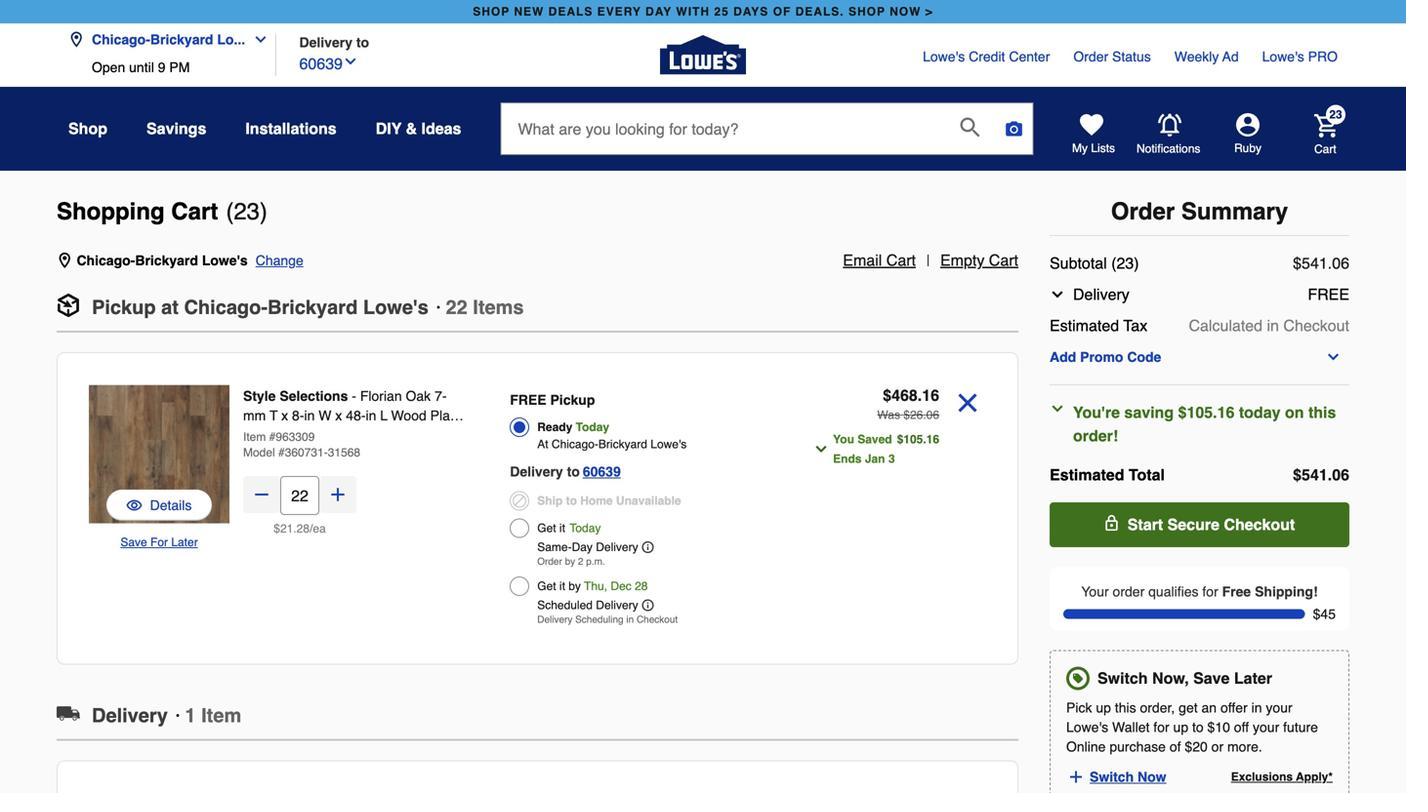 Task type: describe. For each thing, give the bounding box(es) containing it.
0 horizontal spatial pickup
[[92, 296, 156, 319]]

22 items
[[446, 296, 524, 319]]

scheduled delivery
[[537, 599, 638, 613]]

06 for subtotal (23)
[[1332, 254, 1350, 272]]

1 horizontal spatial for
[[1203, 584, 1219, 600]]

it for today
[[559, 522, 565, 536]]

info image
[[642, 600, 654, 612]]

save for later button
[[120, 533, 198, 553]]

location image
[[68, 32, 84, 47]]

now
[[890, 5, 921, 19]]

0 horizontal spatial chevron down image
[[814, 442, 829, 458]]

pro
[[1308, 49, 1338, 64]]

option group containing free pickup
[[510, 387, 781, 631]]

$20
[[1185, 740, 1208, 755]]

$ left /ea
[[274, 522, 280, 536]]

pick up this order, get an offer in your lowe's wallet for up to $10 off your future online purchase of $20 or more.
[[1066, 701, 1318, 755]]

open until 9 pm
[[92, 60, 190, 75]]

day
[[646, 5, 672, 19]]

days
[[733, 5, 769, 19]]

now,
[[1152, 670, 1189, 688]]

switch now, save later
[[1098, 670, 1273, 688]]

delivery up estimated tax
[[1073, 286, 1130, 304]]

in inside option group
[[626, 615, 634, 626]]

1 horizontal spatial save
[[1193, 670, 1230, 688]]

1 horizontal spatial 28
[[635, 580, 648, 594]]

ruby button
[[1201, 113, 1295, 156]]

delivery up p.m.
[[596, 541, 638, 555]]

(23)
[[1112, 254, 1139, 272]]

chevron down image inside add promo code link
[[1326, 350, 1341, 365]]

in left w
[[304, 408, 315, 424]]

lists
[[1091, 142, 1115, 155]]

0 vertical spatial by
[[565, 557, 575, 568]]

your
[[1081, 584, 1109, 600]]

diy & ideas
[[376, 120, 461, 138]]

order status
[[1074, 49, 1151, 64]]

free pickup
[[510, 393, 595, 408]]

deals.
[[796, 5, 844, 19]]

1 item
[[185, 705, 241, 728]]

#963309
[[269, 431, 315, 444]]

bullet image for 1 item
[[176, 714, 180, 718]]

off
[[1234, 720, 1249, 736]]

savings button
[[146, 111, 206, 146]]

info image
[[642, 542, 654, 554]]

thu,
[[584, 580, 608, 594]]

0 vertical spatial your
[[1266, 701, 1293, 716]]

secure image
[[1104, 516, 1120, 531]]

search image
[[960, 117, 980, 137]]

ready
[[537, 421, 573, 435]]

wallet
[[1112, 720, 1150, 736]]

order by 2 p.m.
[[537, 557, 605, 568]]

camera image
[[1004, 119, 1024, 139]]

cart for empty cart
[[989, 251, 1019, 270]]

lowe's left 22
[[363, 296, 429, 319]]

free
[[1222, 584, 1251, 600]]

purchase
[[1110, 740, 1166, 755]]

an
[[1202, 701, 1217, 716]]

email
[[843, 251, 882, 270]]

location image
[[57, 253, 72, 269]]

2 x from the left
[[335, 408, 342, 424]]

qualifies
[[1149, 584, 1199, 600]]

delivery left 1
[[92, 705, 168, 728]]

plus image inside switch now button
[[1067, 769, 1085, 787]]

chicago-brickyard lowe's change
[[77, 253, 303, 269]]

2 shop from the left
[[849, 5, 886, 19]]

calculated
[[1189, 317, 1263, 335]]

3
[[889, 453, 895, 466]]

chicago- right at
[[184, 296, 268, 319]]

secure
[[1168, 516, 1220, 534]]

checkout inside option group
[[637, 615, 678, 626]]

you
[[833, 433, 854, 447]]

you saved $ 105 . 16 ends jan 3
[[833, 433, 939, 466]]

unavailable
[[616, 495, 681, 508]]

0 vertical spatial plus image
[[328, 485, 348, 505]]

lo...
[[217, 32, 245, 47]]

tax
[[1124, 317, 1148, 335]]

switch for switch now
[[1090, 770, 1134, 786]]

7-
[[435, 389, 447, 404]]

checkout for start secure checkout
[[1224, 516, 1295, 534]]

laminate
[[243, 428, 299, 443]]

dec
[[611, 580, 632, 594]]

1 vertical spatial chevron down image
[[343, 54, 358, 69]]

you're saving  $105.16  today on this order!
[[1073, 404, 1336, 445]]

lowe's inside option group
[[651, 438, 687, 452]]

ft)
[[418, 428, 430, 443]]

get it by thu, dec 28
[[537, 580, 648, 594]]

estimated tax
[[1050, 317, 1148, 335]]

estimated total
[[1050, 466, 1165, 484]]

16 inside $ 468 . 16 was $ 26 . 06
[[922, 387, 939, 405]]

model
[[243, 446, 275, 460]]

468
[[892, 387, 918, 405]]

8-
[[292, 408, 304, 424]]

free for free
[[1308, 286, 1350, 304]]

)
[[260, 198, 268, 225]]

chicago-brickyard lo... button
[[68, 20, 277, 60]]

my lists link
[[1072, 113, 1115, 156]]

order!
[[1073, 427, 1118, 445]]

get
[[1179, 701, 1198, 716]]

remove item image
[[951, 387, 984, 420]]

06 inside $ 468 . 16 was $ 26 . 06
[[926, 409, 939, 422]]

1 horizontal spatial 23
[[1329, 108, 1342, 122]]

shopping cart ( 23 )
[[57, 198, 268, 225]]

0 horizontal spatial item
[[201, 705, 241, 728]]

of
[[773, 5, 791, 19]]

06 for estimated total
[[1332, 466, 1350, 484]]

25
[[714, 5, 729, 19]]

today
[[1239, 404, 1281, 422]]

ready today
[[537, 421, 609, 435]]

switch now
[[1090, 770, 1167, 786]]

my lists
[[1072, 142, 1115, 155]]

60639 button inside option group
[[583, 460, 621, 484]]

ship to home unavailable
[[537, 495, 681, 508]]

notifications
[[1137, 142, 1201, 156]]

savings
[[146, 120, 206, 138]]

to for ship to home unavailable
[[566, 495, 577, 508]]

ruby
[[1234, 142, 1262, 155]]

switch now button
[[1066, 765, 1184, 791]]

pick
[[1066, 701, 1092, 716]]

chicago-brickyard lo...
[[92, 32, 245, 47]]

florian oak 7- mm t x 8-in w x 48-in l wood plank laminate flooring (23.91-sq ft)
[[243, 389, 465, 443]]

/ea
[[310, 522, 326, 536]]

$45
[[1313, 607, 1336, 623]]

get for get it today
[[537, 522, 556, 536]]

in left l
[[366, 408, 376, 424]]

0 vertical spatial today
[[576, 421, 609, 435]]

1 vertical spatial up
[[1173, 720, 1189, 736]]

for inside the pick up this order, get an offer in your lowe's wallet for up to $10 off your future online purchase of $20 or more.
[[1154, 720, 1170, 736]]

21
[[280, 522, 293, 536]]

$10
[[1208, 720, 1230, 736]]

cart for shopping cart ( 23 )
[[171, 198, 218, 225]]

get for get it by thu, dec 28
[[537, 580, 556, 594]]

florian oak 7-mm t x 8-in w x 48-in l wood plank laminate flooring (23.91-sq ft) image
[[89, 385, 229, 525]]

new
[[514, 5, 544, 19]]

chicago- down ready today
[[552, 438, 599, 452]]

calculated in checkout
[[1189, 317, 1350, 335]]

delivery down scheduled
[[537, 615, 573, 626]]

order,
[[1140, 701, 1175, 716]]

bullet image for 22 items
[[436, 306, 440, 310]]

at
[[161, 296, 179, 319]]

lowe's home improvement lists image
[[1080, 113, 1104, 137]]

0 vertical spatial chevron down image
[[1050, 287, 1065, 303]]

lowe's home improvement cart image
[[1314, 114, 1338, 137]]

my
[[1072, 142, 1088, 155]]

1 vertical spatial later
[[1234, 670, 1273, 688]]

ad
[[1223, 49, 1239, 64]]

delivery up installations
[[299, 35, 353, 50]]

flooring
[[303, 428, 353, 443]]

for
[[150, 536, 168, 550]]

email cart
[[843, 251, 916, 270]]

switch for switch now, save later
[[1098, 670, 1148, 688]]

0 vertical spatial chevron down image
[[245, 32, 269, 47]]

cart for email cart
[[887, 251, 916, 270]]



Task type: vqa. For each thing, say whether or not it's contained in the screenshot.
229 at the top
no



Task type: locate. For each thing, give the bounding box(es) containing it.
1 horizontal spatial chevron down image
[[1050, 287, 1065, 303]]

empty cart
[[940, 251, 1019, 270]]

0 vertical spatial 23
[[1329, 108, 1342, 122]]

$ 541 . 06 for (23)
[[1293, 254, 1350, 272]]

0 horizontal spatial save
[[120, 536, 147, 550]]

free for free pickup
[[510, 393, 546, 408]]

0 vertical spatial 06
[[1332, 254, 1350, 272]]

for left free on the bottom right
[[1203, 584, 1219, 600]]

0 horizontal spatial x
[[281, 408, 288, 424]]

start secure checkout
[[1128, 516, 1295, 534]]

1 vertical spatial for
[[1154, 720, 1170, 736]]

today up at chicago-brickyard lowe's
[[576, 421, 609, 435]]

1 vertical spatial save
[[1193, 670, 1230, 688]]

0 vertical spatial 28
[[297, 522, 310, 536]]

lowe's pro
[[1262, 49, 1338, 64]]

same-day delivery
[[537, 541, 638, 555]]

541
[[1302, 254, 1328, 272], [1302, 466, 1328, 484]]

2 horizontal spatial order
[[1111, 198, 1175, 225]]

06
[[1332, 254, 1350, 272], [926, 409, 939, 422], [1332, 466, 1350, 484]]

saved
[[858, 433, 892, 447]]

28
[[297, 522, 310, 536], [635, 580, 648, 594]]

exclusions
[[1231, 771, 1293, 785]]

order up (23)
[[1111, 198, 1175, 225]]

0 vertical spatial order
[[1074, 49, 1109, 64]]

0 horizontal spatial free
[[510, 393, 546, 408]]

lowe's pro link
[[1262, 47, 1338, 66]]

brickyard down change
[[268, 296, 358, 319]]

w
[[319, 408, 332, 424]]

chevron down image left delivery to
[[245, 32, 269, 47]]

1 vertical spatial item
[[201, 705, 241, 728]]

summary
[[1181, 198, 1288, 225]]

x right w
[[335, 408, 342, 424]]

shop left now
[[849, 5, 886, 19]]

day
[[572, 541, 593, 555]]

1 vertical spatial by
[[569, 580, 581, 594]]

item inside item #963309 model #360731-31568
[[243, 431, 266, 444]]

checkout down info icon
[[637, 615, 678, 626]]

start
[[1128, 516, 1163, 534]]

1 horizontal spatial plus image
[[1067, 769, 1085, 787]]

0 horizontal spatial plus image
[[328, 485, 348, 505]]

1 vertical spatial free
[[510, 393, 546, 408]]

lowe's inside 'link'
[[923, 49, 965, 64]]

up up of
[[1173, 720, 1189, 736]]

0 vertical spatial up
[[1096, 701, 1111, 716]]

1 x from the left
[[281, 408, 288, 424]]

0 horizontal spatial 60639 button
[[299, 50, 358, 76]]

sq
[[400, 428, 414, 443]]

1 horizontal spatial this
[[1309, 404, 1336, 422]]

$ 541 . 06 for total
[[1293, 466, 1350, 484]]

1 vertical spatial plus image
[[1067, 769, 1085, 787]]

16 up 26
[[922, 387, 939, 405]]

1 vertical spatial it
[[559, 580, 565, 594]]

it up same-
[[559, 522, 565, 536]]

$ 468 . 16 was $ 26 . 06
[[877, 387, 939, 422]]

1 horizontal spatial up
[[1173, 720, 1189, 736]]

this inside you're saving  $105.16  today on this order!
[[1309, 404, 1336, 422]]

you're saving  $105.16  today on this order! link
[[1050, 401, 1342, 448]]

oak
[[406, 389, 431, 404]]

0 horizontal spatial 60639
[[299, 55, 343, 73]]

pickup up ready today
[[550, 393, 595, 408]]

order down same-
[[537, 557, 562, 568]]

1 vertical spatial your
[[1253, 720, 1280, 736]]

1 541 from the top
[[1302, 254, 1328, 272]]

0 horizontal spatial up
[[1096, 701, 1111, 716]]

plus image down 'online'
[[1067, 769, 1085, 787]]

1 horizontal spatial shop
[[849, 5, 886, 19]]

checkout for calculated in checkout
[[1284, 317, 1350, 335]]

0 vertical spatial 60639 button
[[299, 50, 358, 76]]

Search Query text field
[[501, 104, 945, 154]]

2 vertical spatial chevron down image
[[1050, 401, 1065, 417]]

541 for estimated total
[[1302, 466, 1328, 484]]

installations
[[245, 120, 337, 138]]

22
[[446, 296, 467, 319]]

switch right tag filled 'image'
[[1098, 670, 1148, 688]]

this right on
[[1309, 404, 1336, 422]]

48-
[[346, 408, 366, 424]]

0 vertical spatial 16
[[922, 387, 939, 405]]

home
[[580, 495, 613, 508]]

60639 down delivery to
[[299, 55, 343, 73]]

$105.16
[[1178, 404, 1235, 422]]

cart down lowe's home improvement cart image
[[1314, 142, 1337, 156]]

0 horizontal spatial bullet image
[[176, 714, 180, 718]]

2 vertical spatial 06
[[1332, 466, 1350, 484]]

2 it from the top
[[559, 580, 565, 594]]

chevron down image left you at the bottom
[[814, 442, 829, 458]]

it up scheduled
[[559, 580, 565, 594]]

to
[[356, 35, 369, 50], [567, 464, 580, 480], [566, 495, 577, 508], [1192, 720, 1204, 736]]

2 $ 541 . 06 from the top
[[1293, 466, 1350, 484]]

1 it from the top
[[559, 522, 565, 536]]

1 vertical spatial 06
[[926, 409, 939, 422]]

more.
[[1228, 740, 1263, 755]]

$ right was
[[904, 409, 910, 422]]

chicago- right location image
[[77, 253, 135, 269]]

to for delivery to
[[356, 35, 369, 50]]

1 vertical spatial get
[[537, 580, 556, 594]]

get up scheduled
[[537, 580, 556, 594]]

option group
[[510, 387, 781, 631]]

1 horizontal spatial 60639
[[583, 464, 621, 480]]

1 horizontal spatial free
[[1308, 286, 1350, 304]]

chevron down image
[[1050, 287, 1065, 303], [1326, 350, 1341, 365], [814, 442, 829, 458]]

this up wallet on the bottom of the page
[[1115, 701, 1136, 716]]

1 horizontal spatial x
[[335, 408, 342, 424]]

60639 button up installations
[[299, 50, 358, 76]]

it for by
[[559, 580, 565, 594]]

with
[[676, 5, 710, 19]]

lowe's home improvement logo image
[[660, 12, 746, 98]]

estimated down order!
[[1050, 466, 1125, 484]]

installations button
[[245, 111, 337, 146]]

1 vertical spatial switch
[[1090, 770, 1134, 786]]

1 vertical spatial $ 541 . 06
[[1293, 466, 1350, 484]]

up
[[1096, 701, 1111, 716], [1173, 720, 1189, 736]]

style
[[243, 389, 276, 404]]

estimated up promo
[[1050, 317, 1119, 335]]

order summary
[[1111, 198, 1288, 225]]

0 vertical spatial 60639
[[299, 55, 343, 73]]

your up future
[[1266, 701, 1293, 716]]

1 vertical spatial 60639
[[583, 464, 621, 480]]

x right t
[[281, 408, 288, 424]]

. inside you saved $ 105 . 16 ends jan 3
[[923, 433, 926, 447]]

lowe's down (
[[202, 253, 248, 269]]

2 horizontal spatial chevron down image
[[1050, 401, 1065, 417]]

now
[[1138, 770, 1167, 786]]

$ inside you saved $ 105 . 16 ends jan 3
[[897, 433, 904, 447]]

weekly
[[1175, 49, 1219, 64]]

order for order status
[[1074, 49, 1109, 64]]

your right off
[[1253, 720, 1280, 736]]

1 horizontal spatial later
[[1234, 670, 1273, 688]]

0 horizontal spatial this
[[1115, 701, 1136, 716]]

$ up calculated in checkout
[[1293, 254, 1302, 272]]

item up model at the left of the page
[[243, 431, 266, 444]]

chevron down image
[[245, 32, 269, 47], [343, 54, 358, 69], [1050, 401, 1065, 417]]

credit
[[969, 49, 1005, 64]]

chevron down image down calculated in checkout
[[1326, 350, 1341, 365]]

0 vertical spatial checkout
[[1284, 317, 1350, 335]]

0 horizontal spatial later
[[171, 536, 198, 550]]

shipping!
[[1255, 584, 1318, 600]]

order inside option group
[[537, 557, 562, 568]]

offer
[[1221, 701, 1248, 716]]

truck filled image
[[57, 703, 80, 726]]

chevron down image down delivery to
[[343, 54, 358, 69]]

free up the ready
[[510, 393, 546, 408]]

ship
[[537, 495, 563, 508]]

None search field
[[500, 103, 1034, 173]]

add
[[1050, 350, 1076, 365]]

plus image right stepper number input field with increment and decrement buttons "number field" at the bottom of page
[[328, 485, 348, 505]]

shop new deals every day with 25 days of deals. shop now >
[[473, 5, 933, 19]]

quickview image
[[127, 496, 142, 516]]

chevron down image down subtotal
[[1050, 287, 1065, 303]]

plus image
[[328, 485, 348, 505], [1067, 769, 1085, 787]]

switch down 'online'
[[1090, 770, 1134, 786]]

1 vertical spatial today
[[570, 522, 601, 536]]

2 get from the top
[[537, 580, 556, 594]]

0 vertical spatial 541
[[1302, 254, 1328, 272]]

in right the scheduling
[[626, 615, 634, 626]]

free inside option group
[[510, 393, 546, 408]]

x
[[281, 408, 288, 424], [335, 408, 342, 424]]

0 vertical spatial bullet image
[[436, 306, 440, 310]]

1 vertical spatial this
[[1115, 701, 1136, 716]]

weekly ad
[[1175, 49, 1239, 64]]

empty
[[940, 251, 985, 270]]

lowe's left pro
[[1262, 49, 1305, 64]]

2 vertical spatial order
[[537, 557, 562, 568]]

2 vertical spatial checkout
[[637, 615, 678, 626]]

1 horizontal spatial item
[[243, 431, 266, 444]]

cart inside button
[[887, 251, 916, 270]]

checkout up on
[[1284, 317, 1350, 335]]

pickup image
[[57, 294, 80, 317]]

switch inside switch now button
[[1090, 770, 1134, 786]]

save up an
[[1193, 670, 1230, 688]]

1 shop from the left
[[473, 5, 510, 19]]

28 right the 21
[[297, 522, 310, 536]]

estimated for estimated total
[[1050, 466, 1125, 484]]

16 right 105
[[926, 433, 939, 447]]

change link
[[256, 251, 303, 271]]

$ right 'saved'
[[897, 433, 904, 447]]

lowe's up 'online'
[[1066, 720, 1109, 736]]

later inside button
[[171, 536, 198, 550]]

order for order summary
[[1111, 198, 1175, 225]]

or
[[1212, 740, 1224, 755]]

0 vertical spatial item
[[243, 431, 266, 444]]

cart right empty at the right of page
[[989, 251, 1019, 270]]

1 vertical spatial 23
[[234, 198, 260, 225]]

lowe's credit center link
[[923, 47, 1050, 66]]

541 down on
[[1302, 466, 1328, 484]]

pickup inside option group
[[550, 393, 595, 408]]

1 horizontal spatial order
[[1074, 49, 1109, 64]]

at chicago-brickyard lowe's
[[537, 438, 687, 452]]

0 horizontal spatial 28
[[297, 522, 310, 536]]

checkout inside start secure checkout button
[[1224, 516, 1295, 534]]

23 up change
[[234, 198, 260, 225]]

cart
[[1314, 142, 1337, 156], [171, 198, 218, 225], [887, 251, 916, 270], [989, 251, 1019, 270]]

1 vertical spatial 60639 button
[[583, 460, 621, 484]]

center
[[1009, 49, 1050, 64]]

cart right email
[[887, 251, 916, 270]]

23 down pro
[[1329, 108, 1342, 122]]

1 horizontal spatial pickup
[[550, 393, 595, 408]]

2 horizontal spatial chevron down image
[[1326, 350, 1341, 365]]

order left status
[[1074, 49, 1109, 64]]

0 vertical spatial later
[[171, 536, 198, 550]]

1 vertical spatial 28
[[635, 580, 648, 594]]

0 horizontal spatial 23
[[234, 198, 260, 225]]

delivery down at at left bottom
[[510, 464, 563, 480]]

up right 'pick'
[[1096, 701, 1111, 716]]

checkout
[[1284, 317, 1350, 335], [1224, 516, 1295, 534], [637, 615, 678, 626]]

to inside the pick up this order, get an offer in your lowe's wallet for up to $10 off your future online purchase of $20 or more.
[[1192, 720, 1204, 736]]

of
[[1170, 740, 1181, 755]]

60639 button down at chicago-brickyard lowe's
[[583, 460, 621, 484]]

0 horizontal spatial shop
[[473, 5, 510, 19]]

chevron down image inside 'you're saving  $105.16  today on this order!' link
[[1050, 401, 1065, 417]]

free up calculated in checkout
[[1308, 286, 1350, 304]]

later right for
[[171, 536, 198, 550]]

0 vertical spatial pickup
[[92, 296, 156, 319]]

1 vertical spatial bullet image
[[176, 714, 180, 718]]

0 horizontal spatial order
[[537, 557, 562, 568]]

541 up calculated in checkout
[[1302, 254, 1328, 272]]

later up the "offer" at right
[[1234, 670, 1273, 688]]

today up same-day delivery
[[570, 522, 601, 536]]

1 vertical spatial estimated
[[1050, 466, 1125, 484]]

to for delivery to 60639
[[567, 464, 580, 480]]

lowe's up unavailable
[[651, 438, 687, 452]]

shopping
[[57, 198, 165, 225]]

(
[[226, 198, 234, 225]]

bullet image
[[436, 306, 440, 310], [176, 714, 180, 718]]

cart inside "button"
[[989, 251, 1019, 270]]

1 vertical spatial pickup
[[550, 393, 595, 408]]

0 vertical spatial it
[[559, 522, 565, 536]]

0 vertical spatial $ 541 . 06
[[1293, 254, 1350, 272]]

for
[[1203, 584, 1219, 600], [1154, 720, 1170, 736]]

bullet image left 22
[[436, 306, 440, 310]]

chicago- inside button
[[92, 32, 150, 47]]

2 vertical spatial chevron down image
[[814, 442, 829, 458]]

block image
[[510, 492, 530, 511]]

email cart button
[[843, 249, 916, 272]]

$ down on
[[1293, 466, 1302, 484]]

brickyard inside option group
[[599, 438, 647, 452]]

save inside button
[[120, 536, 147, 550]]

cart left (
[[171, 198, 218, 225]]

checkout right secure
[[1224, 516, 1295, 534]]

1 vertical spatial checkout
[[1224, 516, 1295, 534]]

Stepper number input field with increment and decrement buttons number field
[[280, 477, 319, 516]]

1 estimated from the top
[[1050, 317, 1119, 335]]

l
[[380, 408, 388, 424]]

brickyard up pm
[[150, 32, 213, 47]]

at
[[537, 438, 548, 452]]

diy
[[376, 120, 402, 138]]

item right 1
[[201, 705, 241, 728]]

brickyard inside 'chicago-brickyard lo...' button
[[150, 32, 213, 47]]

541 for subtotal (23)
[[1302, 254, 1328, 272]]

tag filled image
[[1069, 671, 1087, 688]]

60639
[[299, 55, 343, 73], [583, 464, 621, 480]]

16 inside you saved $ 105 . 16 ends jan 3
[[926, 433, 939, 447]]

by left 2
[[565, 557, 575, 568]]

this inside the pick up this order, get an offer in your lowe's wallet for up to $10 off your future online purchase of $20 or more.
[[1115, 701, 1136, 716]]

-
[[352, 389, 356, 404]]

order for order by 2 p.m.
[[537, 557, 562, 568]]

chicago- up open
[[92, 32, 150, 47]]

chevron down image left you're
[[1050, 401, 1065, 417]]

$ up was
[[883, 387, 892, 405]]

0 vertical spatial switch
[[1098, 670, 1148, 688]]

1 vertical spatial 541
[[1302, 466, 1328, 484]]

60639 inside option group
[[583, 464, 621, 480]]

1 horizontal spatial 60639 button
[[583, 460, 621, 484]]

shop left the new
[[473, 5, 510, 19]]

future
[[1283, 720, 1318, 736]]

ends
[[833, 453, 862, 466]]

2 estimated from the top
[[1050, 466, 1125, 484]]

for down order,
[[1154, 720, 1170, 736]]

start secure checkout button
[[1050, 503, 1350, 548]]

in inside the pick up this order, get an offer in your lowe's wallet for up to $10 off your future online purchase of $20 or more.
[[1252, 701, 1262, 716]]

0 vertical spatial this
[[1309, 404, 1336, 422]]

brickyard up at
[[135, 253, 198, 269]]

in right the "offer" at right
[[1252, 701, 1262, 716]]

pickup left at
[[92, 296, 156, 319]]

by left thu,
[[569, 580, 581, 594]]

save left for
[[120, 536, 147, 550]]

2 541 from the top
[[1302, 466, 1328, 484]]

estimated for estimated tax
[[1050, 317, 1119, 335]]

0 vertical spatial free
[[1308, 286, 1350, 304]]

switch
[[1098, 670, 1148, 688], [1090, 770, 1134, 786]]

chicago-
[[92, 32, 150, 47], [77, 253, 135, 269], [184, 296, 268, 319], [552, 438, 599, 452]]

selections
[[280, 389, 348, 404]]

0 vertical spatial for
[[1203, 584, 1219, 600]]

minus image
[[252, 485, 271, 505]]

lowe's credit center
[[923, 49, 1050, 64]]

#360731-
[[278, 446, 328, 460]]

0 horizontal spatial for
[[1154, 720, 1170, 736]]

0 vertical spatial save
[[120, 536, 147, 550]]

save for later
[[120, 536, 198, 550]]

lowe's left credit
[[923, 49, 965, 64]]

lowe's inside the pick up this order, get an offer in your lowe's wallet for up to $10 off your future online purchase of $20 or more.
[[1066, 720, 1109, 736]]

1 horizontal spatial bullet image
[[436, 306, 440, 310]]

bullet image left 1
[[176, 714, 180, 718]]

get up same-
[[537, 522, 556, 536]]

delivery up delivery scheduling in checkout
[[596, 599, 638, 613]]

in right calculated
[[1267, 317, 1279, 335]]

$ 541 . 06 down on
[[1293, 466, 1350, 484]]

t
[[270, 408, 278, 424]]

brickyard down ready today
[[599, 438, 647, 452]]

jan
[[865, 453, 885, 466]]

1 $ 541 . 06 from the top
[[1293, 254, 1350, 272]]

60639 down at chicago-brickyard lowe's
[[583, 464, 621, 480]]

1 get from the top
[[537, 522, 556, 536]]

28 up info icon
[[635, 580, 648, 594]]

0 horizontal spatial chevron down image
[[245, 32, 269, 47]]

105
[[904, 433, 923, 447]]

1 vertical spatial chevron down image
[[1326, 350, 1341, 365]]

lowe's home improvement notification center image
[[1158, 114, 1182, 137]]

details
[[150, 498, 192, 514]]

$ 541 . 06 up calculated in checkout
[[1293, 254, 1350, 272]]

saving
[[1124, 404, 1174, 422]]

1 vertical spatial 16
[[926, 433, 939, 447]]

promo
[[1080, 350, 1124, 365]]

>
[[926, 5, 933, 19]]



